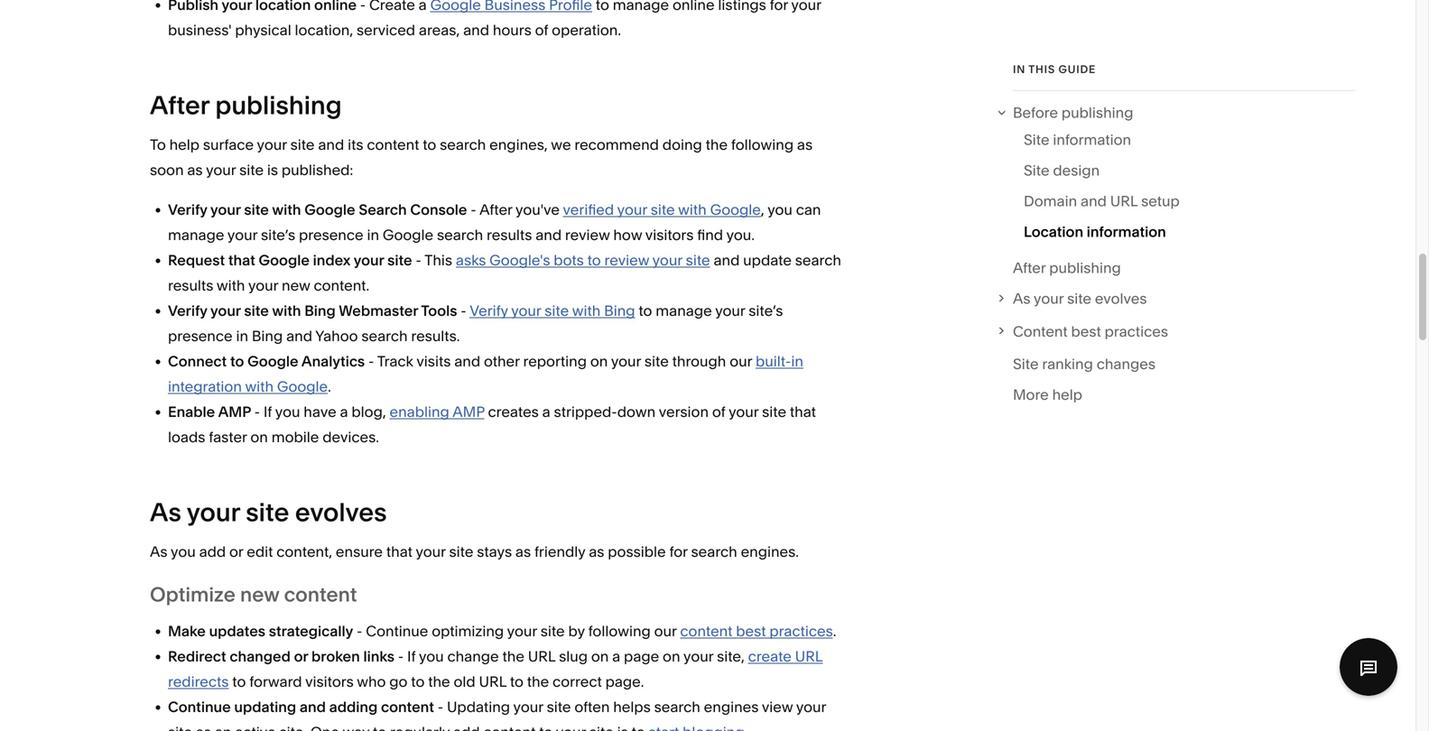 Task type: describe. For each thing, give the bounding box(es) containing it.
- inside - updating your site often helps search engines view your site as an active site. one way to regularly add content to your site is to
[[438, 698, 443, 716]]

site for site information
[[1024, 131, 1050, 149]]

that inside creates a stripped-down version of your site that loads faster on mobile devices.
[[790, 403, 816, 421]]

before publishing link
[[1013, 100, 1355, 125]]

1 horizontal spatial our
[[730, 353, 752, 370]]

integration
[[168, 378, 242, 395]]

console
[[410, 201, 467, 218]]

view
[[762, 698, 793, 716]]

1 vertical spatial evolves
[[295, 497, 387, 528]]

0 vertical spatial after publishing
[[150, 90, 342, 121]]

visitors inside , you can manage your site's presence in google search results and review how visitors find you.
[[645, 226, 694, 244]]

go
[[389, 673, 408, 691]]

through
[[672, 353, 726, 370]]

in inside to manage your site's presence in bing and yahoo search results.
[[236, 327, 248, 345]]

1 vertical spatial after publishing
[[1013, 259, 1121, 277]]

your inside , you can manage your site's presence in google search results and review how visitors find you.
[[227, 226, 257, 244]]

results.
[[411, 327, 460, 345]]

request that google index your site - this asks google's bots to review your site
[[168, 251, 710, 269]]

verify for verify your site with google search console - after you've verified your site with google
[[168, 201, 207, 218]]

google inside built-in integration with google
[[277, 378, 328, 395]]

search left 'engines.'
[[691, 543, 737, 561]]

enabling
[[390, 403, 449, 421]]

the left old
[[428, 673, 450, 691]]

as inside - updating your site often helps search engines view your site as an active site. one way to regularly add content to your site is to
[[196, 724, 211, 731]]

url left slug
[[528, 648, 555, 665]]

have
[[304, 403, 336, 421]]

faster
[[209, 428, 247, 446]]

built-
[[756, 353, 791, 370]]

page
[[624, 648, 659, 665]]

listings
[[718, 0, 766, 14]]

engines.
[[741, 543, 799, 561]]

optimize new content
[[150, 582, 357, 607]]

of inside to manage online listings for your business' physical location, serviced areas, and hours of operation.
[[535, 21, 548, 39]]

content inside to help surface your site and its content to search engines, we recommend doing the following as soon as your site is published:
[[367, 136, 419, 153]]

presence inside , you can manage your site's presence in google search results and review how visitors find you.
[[299, 226, 363, 244]]

0 vertical spatial .
[[328, 378, 331, 395]]

site ranking changes link
[[1013, 352, 1156, 383]]

help for to
[[169, 136, 199, 153]]

can
[[796, 201, 821, 218]]

- left this
[[416, 251, 421, 269]]

add inside - updating your site often helps search engines view your site as an active site. one way to regularly add content to your site is to
[[453, 724, 480, 731]]

physical
[[235, 21, 291, 39]]

presence inside to manage your site's presence in bing and yahoo search results.
[[168, 327, 233, 345]]

google's
[[489, 251, 550, 269]]

, you can manage your site's presence in google search results and review how visitors find you.
[[168, 201, 821, 244]]

location information link
[[1024, 220, 1166, 250]]

is inside - updating your site often helps search engines view your site as an active site. one way to regularly add content to your site is to
[[617, 724, 628, 731]]

on right slug
[[591, 648, 609, 665]]

asks google's bots to review your site link
[[456, 251, 710, 269]]

you up mobile
[[275, 403, 300, 421]]

surface
[[203, 136, 254, 153]]

manage for for
[[613, 0, 669, 14]]

after inside after publishing link
[[1013, 259, 1046, 277]]

1 horizontal spatial if
[[407, 648, 416, 665]]

slug
[[559, 648, 588, 665]]

your inside 'link'
[[1034, 290, 1064, 308]]

for inside to manage online listings for your business' physical location, serviced areas, and hours of operation.
[[770, 0, 788, 14]]

search inside - updating your site often helps search engines view your site as an active site. one way to regularly add content to your site is to
[[654, 698, 700, 716]]

results inside , you can manage your site's presence in google search results and review how visitors find you.
[[487, 226, 532, 244]]

review for how
[[565, 226, 610, 244]]

to right the go on the bottom
[[411, 673, 425, 691]]

with inside built-in integration with google
[[245, 378, 274, 395]]

domain
[[1024, 192, 1077, 210]]

helps
[[613, 698, 651, 716]]

to help surface your site and its content to search engines, we recommend doing the following as soon as your site is published:
[[150, 136, 813, 179]]

verify your site with bing webmaster tools - verify your site with bing
[[168, 302, 635, 320]]

verify your site with bing link
[[470, 302, 635, 320]]

devices.
[[322, 428, 379, 446]]

url inside 'create url redirects'
[[795, 648, 823, 665]]

google down published:
[[304, 201, 355, 218]]

your inside creates a stripped-down version of your site that loads faster on mobile devices.
[[729, 403, 759, 421]]

updates
[[209, 622, 265, 640]]

0 horizontal spatial or
[[229, 543, 243, 561]]

verified your site with google link
[[563, 201, 761, 218]]

2 vertical spatial that
[[386, 543, 413, 561]]

to inside to manage your site's presence in bing and yahoo search results.
[[639, 302, 652, 320]]

information for site information
[[1053, 131, 1131, 149]]

broken
[[312, 648, 360, 665]]

to down correct
[[539, 724, 553, 731]]

to up - updating your site often helps search engines view your site as an active site. one way to regularly add content to your site is to
[[510, 673, 524, 691]]

on inside creates a stripped-down version of your site that loads faster on mobile devices.
[[250, 428, 268, 446]]

content up the site,
[[680, 622, 733, 640]]

google up you.
[[710, 201, 761, 218]]

more help
[[1013, 386, 1082, 404]]

0 vertical spatial if
[[264, 403, 272, 421]]

and inside , you can manage your site's presence in google search results and review how visitors find you.
[[536, 226, 562, 244]]

old
[[454, 673, 475, 691]]

areas,
[[419, 21, 460, 39]]

on right 'reporting'
[[590, 353, 608, 370]]

the down make updates strategically - continue optimizing your site by following our content best practices .
[[502, 648, 524, 665]]

changes
[[1097, 355, 1156, 373]]

built-in integration with google
[[168, 353, 803, 395]]

serviced
[[357, 21, 415, 39]]

and inside to manage online listings for your business' physical location, serviced areas, and hours of operation.
[[463, 21, 489, 39]]

online
[[673, 0, 715, 14]]

0 vertical spatial that
[[228, 251, 255, 269]]

0 horizontal spatial for
[[669, 543, 688, 561]]

stays
[[477, 543, 512, 561]]

to inside to manage online listings for your business' physical location, serviced areas, and hours of operation.
[[596, 0, 609, 14]]

way
[[343, 724, 369, 731]]

content best practices
[[1013, 323, 1168, 340]]

as right soon
[[187, 161, 203, 179]]

create url redirects link
[[168, 648, 823, 691]]

in this guide
[[1013, 63, 1096, 76]]

- right "tools"
[[461, 302, 467, 320]]

make
[[168, 622, 206, 640]]

redirects
[[168, 673, 229, 691]]

content up the strategically
[[284, 582, 357, 607]]

your inside to manage online listings for your business' physical location, serviced areas, and hours of operation.
[[791, 0, 821, 14]]

1 vertical spatial after
[[480, 201, 512, 218]]

content best practices link
[[680, 622, 833, 640]]

mobile
[[271, 428, 319, 446]]

following inside to help surface your site and its content to search engines, we recommend doing the following as soon as your site is published:
[[731, 136, 794, 153]]

and up one
[[300, 698, 326, 716]]

google left index
[[259, 251, 310, 269]]

before publishing
[[1013, 104, 1133, 121]]

results inside and update search results with your new content.
[[168, 277, 213, 294]]

after publishing link
[[1013, 256, 1121, 286]]

hours
[[493, 21, 532, 39]]

blog,
[[352, 403, 386, 421]]

content best practices link
[[1013, 319, 1355, 344]]

and up location information
[[1081, 192, 1107, 210]]

on right "page"
[[663, 648, 680, 665]]

with inside and update search results with your new content.
[[217, 277, 245, 294]]

one
[[310, 724, 339, 731]]

bots
[[554, 251, 584, 269]]

as your site evolves link
[[1013, 286, 1355, 312]]

your inside to manage your site's presence in bing and yahoo search results.
[[715, 302, 745, 320]]

this
[[424, 251, 452, 269]]

1 horizontal spatial or
[[294, 648, 308, 665]]

location information
[[1024, 223, 1166, 241]]

site information link
[[1024, 127, 1131, 158]]

to down changed
[[232, 673, 246, 691]]

2 vertical spatial as
[[150, 543, 168, 561]]

publishing up surface
[[215, 90, 342, 121]]

of inside creates a stripped-down version of your site that loads faster on mobile devices.
[[712, 403, 725, 421]]

to
[[150, 136, 166, 153]]

an
[[215, 724, 231, 731]]

site information
[[1024, 131, 1131, 149]]

verify for verify your site with bing webmaster tools - verify your site with bing
[[168, 302, 207, 320]]

search inside and update search results with your new content.
[[795, 251, 841, 269]]

and update search results with your new content.
[[168, 251, 841, 294]]

site for site design
[[1024, 162, 1050, 179]]

help for more
[[1052, 386, 1082, 404]]

update
[[743, 251, 792, 269]]

bing inside to manage your site's presence in bing and yahoo search results.
[[252, 327, 283, 345]]

version
[[659, 403, 709, 421]]

manage inside , you can manage your site's presence in google search results and review how visitors find you.
[[168, 226, 224, 244]]

- up broken
[[357, 622, 362, 640]]

down
[[617, 403, 656, 421]]

as right friendly
[[589, 543, 604, 561]]

your inside and update search results with your new content.
[[248, 277, 278, 294]]

publishing for before publishing link
[[1062, 104, 1133, 121]]

webmaster
[[339, 302, 418, 320]]

content.
[[314, 277, 369, 294]]

google left 'analytics'
[[248, 353, 298, 370]]

you up optimize
[[171, 543, 196, 561]]

built-in integration with google link
[[168, 353, 803, 395]]

updating
[[447, 698, 510, 716]]



Task type: locate. For each thing, give the bounding box(es) containing it.
new left content.
[[282, 277, 310, 294]]

google up have
[[277, 378, 328, 395]]

bing
[[304, 302, 336, 320], [604, 302, 635, 320], [252, 327, 283, 345]]

site inside site design link
[[1024, 162, 1050, 179]]

regularly
[[390, 724, 450, 731]]

0 horizontal spatial bing
[[252, 327, 283, 345]]

other
[[484, 353, 520, 370]]

1 horizontal spatial a
[[542, 403, 550, 421]]

in
[[367, 226, 379, 244], [236, 327, 248, 345], [791, 353, 803, 370]]

1 horizontal spatial as your site evolves
[[1013, 290, 1147, 308]]

1 horizontal spatial of
[[712, 403, 725, 421]]

is left published:
[[267, 161, 278, 179]]

1 horizontal spatial continue
[[366, 622, 428, 640]]

find
[[697, 226, 723, 244]]

guide
[[1059, 63, 1096, 76]]

1 horizontal spatial practices
[[1105, 323, 1168, 340]]

manage up through
[[656, 302, 712, 320]]

and inside to manage your site's presence in bing and yahoo search results.
[[286, 327, 312, 345]]

manage for presence
[[656, 302, 712, 320]]

,
[[761, 201, 764, 218]]

0 horizontal spatial in
[[236, 327, 248, 345]]

information
[[1053, 131, 1131, 149], [1087, 223, 1166, 241]]

search right helps
[[654, 698, 700, 716]]

the inside to help surface your site and its content to search engines, we recommend doing the following as soon as your site is published:
[[706, 136, 728, 153]]

after
[[150, 90, 209, 121], [480, 201, 512, 218], [1013, 259, 1046, 277]]

1 horizontal spatial after
[[480, 201, 512, 218]]

- right the console
[[471, 201, 476, 218]]

1 vertical spatial is
[[617, 724, 628, 731]]

business'
[[168, 21, 232, 39]]

to
[[596, 0, 609, 14], [423, 136, 436, 153], [587, 251, 601, 269], [639, 302, 652, 320], [230, 353, 244, 370], [232, 673, 246, 691], [411, 673, 425, 691], [510, 673, 524, 691], [373, 724, 387, 731], [539, 724, 553, 731], [632, 724, 645, 731]]

site down the before
[[1024, 131, 1050, 149]]

2 horizontal spatial bing
[[604, 302, 635, 320]]

setup
[[1141, 192, 1180, 210]]

0 vertical spatial following
[[731, 136, 794, 153]]

content,
[[276, 543, 332, 561]]

0 vertical spatial as your site evolves
[[1013, 290, 1147, 308]]

and inside and update search results with your new content.
[[714, 251, 740, 269]]

content up regularly
[[381, 698, 434, 716]]

0 horizontal spatial .
[[328, 378, 331, 395]]

recommend
[[575, 136, 659, 153]]

index
[[313, 251, 351, 269]]

more help link
[[1013, 383, 1082, 413]]

0 vertical spatial for
[[770, 0, 788, 14]]

evolves inside 'link'
[[1095, 290, 1147, 308]]

visitors down verified your site with google link
[[645, 226, 694, 244]]

friendly
[[534, 543, 585, 561]]

is down helps
[[617, 724, 628, 731]]

review for your
[[604, 251, 649, 269]]

to manage your site's presence in bing and yahoo search results.
[[168, 302, 783, 345]]

best inside dropdown button
[[1071, 323, 1101, 340]]

to forward visitors who go to the old url to the correct page.
[[229, 673, 644, 691]]

domain and url setup link
[[1024, 189, 1180, 220]]

search inside to manage your site's presence in bing and yahoo search results.
[[361, 327, 408, 345]]

0 vertical spatial in
[[367, 226, 379, 244]]

and left the yahoo
[[286, 327, 312, 345]]

and right visits at the left
[[454, 353, 480, 370]]

manage inside to manage your site's presence in bing and yahoo search results.
[[656, 302, 712, 320]]

site inside creates a stripped-down version of your site that loads faster on mobile devices.
[[762, 403, 786, 421]]

that down built-
[[790, 403, 816, 421]]

0 horizontal spatial new
[[240, 582, 279, 607]]

site's
[[261, 226, 295, 244], [749, 302, 783, 320]]

verify down and update search results with your new content.
[[470, 302, 508, 320]]

best up create in the bottom right of the page
[[736, 622, 766, 640]]

1 horizontal spatial presence
[[299, 226, 363, 244]]

content down updating
[[483, 724, 536, 731]]

is
[[267, 161, 278, 179], [617, 724, 628, 731]]

- right links
[[398, 648, 404, 665]]

content best practices button
[[994, 319, 1355, 344]]

0 vertical spatial continue
[[366, 622, 428, 640]]

publishing inside dropdown button
[[1062, 104, 1133, 121]]

content inside - updating your site often helps search engines view your site as an active site. one way to regularly add content to your site is to
[[483, 724, 536, 731]]

1 vertical spatial if
[[407, 648, 416, 665]]

a right creates
[[542, 403, 550, 421]]

0 vertical spatial add
[[199, 543, 226, 561]]

site for site ranking changes
[[1013, 355, 1039, 373]]

information for location information
[[1087, 223, 1166, 241]]

review inside , you can manage your site's presence in google search results and review how visitors find you.
[[565, 226, 610, 244]]

for right listings at the top
[[770, 0, 788, 14]]

domain and url setup
[[1024, 192, 1180, 210]]

of right hours
[[535, 21, 548, 39]]

bing up the yahoo
[[304, 302, 336, 320]]

asks
[[456, 251, 486, 269]]

0 vertical spatial visitors
[[645, 226, 694, 244]]

redirect changed or broken links - if you change the url slug on a page on your site,
[[168, 648, 748, 665]]

our
[[730, 353, 752, 370], [654, 622, 677, 640]]

2 vertical spatial in
[[791, 353, 803, 370]]

evolves up content best practices
[[1095, 290, 1147, 308]]

0 horizontal spatial if
[[264, 403, 272, 421]]

changed
[[230, 648, 291, 665]]

0 vertical spatial presence
[[299, 226, 363, 244]]

to up the console
[[423, 136, 436, 153]]

add up optimize
[[199, 543, 226, 561]]

url right create in the bottom right of the page
[[795, 648, 823, 665]]

0 vertical spatial manage
[[613, 0, 669, 14]]

redirect
[[168, 648, 226, 665]]

1 vertical spatial manage
[[168, 226, 224, 244]]

site's inside , you can manage your site's presence in google search results and review how visitors find you.
[[261, 226, 295, 244]]

how
[[613, 226, 642, 244]]

1 vertical spatial help
[[1052, 386, 1082, 404]]

you up to forward visitors who go to the old url to the correct page.
[[419, 648, 444, 665]]

presence
[[299, 226, 363, 244], [168, 327, 233, 345]]

after publishing down location
[[1013, 259, 1121, 277]]

in inside , you can manage your site's presence in google search results and review how visitors find you.
[[367, 226, 379, 244]]

doing
[[662, 136, 702, 153]]

make updates strategically - continue optimizing your site by following our content best practices .
[[168, 622, 836, 640]]

as up optimize
[[150, 543, 168, 561]]

1 vertical spatial new
[[240, 582, 279, 607]]

0 horizontal spatial our
[[654, 622, 677, 640]]

1 vertical spatial as
[[150, 497, 181, 528]]

as right the stays at the left bottom of page
[[515, 543, 531, 561]]

1 vertical spatial .
[[833, 622, 836, 640]]

google inside , you can manage your site's presence in google search results and review how visitors find you.
[[383, 226, 433, 244]]

ranking
[[1042, 355, 1093, 373]]

optimizing
[[432, 622, 504, 640]]

1 vertical spatial of
[[712, 403, 725, 421]]

1 amp from the left
[[218, 403, 251, 421]]

after down location
[[1013, 259, 1046, 277]]

review down how
[[604, 251, 649, 269]]

site inside 'link'
[[1067, 290, 1091, 308]]

as your site evolves up edit
[[150, 497, 387, 528]]

create
[[748, 648, 792, 665]]

0 vertical spatial review
[[565, 226, 610, 244]]

search inside , you can manage your site's presence in google search results and review how visitors find you.
[[437, 226, 483, 244]]

2 horizontal spatial a
[[612, 648, 620, 665]]

1 horizontal spatial bing
[[304, 302, 336, 320]]

add
[[199, 543, 226, 561], [453, 724, 480, 731]]

correct
[[553, 673, 602, 691]]

1 vertical spatial site's
[[749, 302, 783, 320]]

1 vertical spatial site
[[1024, 162, 1050, 179]]

0 horizontal spatial evolves
[[295, 497, 387, 528]]

2 horizontal spatial in
[[791, 353, 803, 370]]

1 vertical spatial or
[[294, 648, 308, 665]]

to up operation.
[[596, 0, 609, 14]]

as up content
[[1013, 290, 1031, 308]]

amp down built-in integration with google
[[453, 403, 484, 421]]

0 horizontal spatial amp
[[218, 403, 251, 421]]

1 horizontal spatial best
[[1071, 323, 1101, 340]]

help right 'to'
[[169, 136, 199, 153]]

as your site evolves down after publishing link
[[1013, 290, 1147, 308]]

results down request
[[168, 277, 213, 294]]

site inside site ranking changes link
[[1013, 355, 1039, 373]]

after publishing up surface
[[150, 90, 342, 121]]

url inside domain and url setup link
[[1110, 192, 1138, 210]]

practices inside dropdown button
[[1105, 323, 1168, 340]]

verify your site with google search console - after you've verified your site with google
[[168, 201, 761, 218]]

the right doing
[[706, 136, 728, 153]]

url right old
[[479, 673, 506, 691]]

before
[[1013, 104, 1058, 121]]

1 vertical spatial as your site evolves
[[150, 497, 387, 528]]

as inside 'link'
[[1013, 290, 1031, 308]]

as your site evolves button
[[994, 286, 1355, 312]]

practices
[[1105, 323, 1168, 340], [770, 622, 833, 640]]

to inside to help surface your site and its content to search engines, we recommend doing the following as soon as your site is published:
[[423, 136, 436, 153]]

1 horizontal spatial after publishing
[[1013, 259, 1121, 277]]

0 horizontal spatial presence
[[168, 327, 233, 345]]

1 vertical spatial review
[[604, 251, 649, 269]]

1 horizontal spatial amp
[[453, 403, 484, 421]]

1 horizontal spatial add
[[453, 724, 480, 731]]

following up "page"
[[588, 622, 651, 640]]

the
[[706, 136, 728, 153], [502, 648, 524, 665], [428, 673, 450, 691], [527, 673, 549, 691]]

1 horizontal spatial in
[[367, 226, 379, 244]]

information down domain and url setup link
[[1087, 223, 1166, 241]]

help down "ranking"
[[1052, 386, 1082, 404]]

manage left "online"
[[613, 0, 669, 14]]

a left "page"
[[612, 648, 620, 665]]

0 vertical spatial new
[[282, 277, 310, 294]]

request
[[168, 251, 225, 269]]

0 horizontal spatial after publishing
[[150, 90, 342, 121]]

0 vertical spatial best
[[1071, 323, 1101, 340]]

in
[[1013, 63, 1026, 76]]

our up "page"
[[654, 622, 677, 640]]

as your site evolves
[[1013, 290, 1147, 308], [150, 497, 387, 528]]

- left have
[[254, 403, 260, 421]]

1 vertical spatial that
[[790, 403, 816, 421]]

1 horizontal spatial site's
[[749, 302, 783, 320]]

2 horizontal spatial that
[[790, 403, 816, 421]]

creates
[[488, 403, 539, 421]]

- down to forward visitors who go to the old url to the correct page.
[[438, 698, 443, 716]]

1 horizontal spatial for
[[770, 0, 788, 14]]

manage inside to manage online listings for your business' physical location, serviced areas, and hours of operation.
[[613, 0, 669, 14]]

bing left the yahoo
[[252, 327, 283, 345]]

0 horizontal spatial a
[[340, 403, 348, 421]]

forward
[[249, 673, 302, 691]]

information down before publishing
[[1053, 131, 1131, 149]]

bing down asks google's bots to review your site link on the top left
[[604, 302, 635, 320]]

1 vertical spatial results
[[168, 277, 213, 294]]

updating
[[234, 698, 296, 716]]

ensure
[[336, 543, 383, 561]]

loads
[[168, 428, 205, 446]]

url left setup
[[1110, 192, 1138, 210]]

2 amp from the left
[[453, 403, 484, 421]]

1 horizontal spatial evolves
[[1095, 290, 1147, 308]]

1 vertical spatial continue
[[168, 698, 231, 716]]

0 vertical spatial as
[[1013, 290, 1031, 308]]

1 horizontal spatial new
[[282, 277, 310, 294]]

to right bots
[[587, 251, 601, 269]]

0 vertical spatial of
[[535, 21, 548, 39]]

2 vertical spatial manage
[[656, 302, 712, 320]]

url
[[1110, 192, 1138, 210], [528, 648, 555, 665], [795, 648, 823, 665], [479, 673, 506, 691]]

content right its
[[367, 136, 419, 153]]

0 vertical spatial is
[[267, 161, 278, 179]]

visitors down broken
[[305, 673, 354, 691]]

after left you've
[[480, 201, 512, 218]]

presence up index
[[299, 226, 363, 244]]

to down how
[[639, 302, 652, 320]]

of
[[535, 21, 548, 39], [712, 403, 725, 421]]

as up can on the top of page
[[797, 136, 813, 153]]

site inside site information link
[[1024, 131, 1050, 149]]

engines
[[704, 698, 759, 716]]

results up google's at the left top of page
[[487, 226, 532, 244]]

1 horizontal spatial following
[[731, 136, 794, 153]]

2 vertical spatial site
[[1013, 355, 1039, 373]]

enable amp - if you have a blog, enabling amp
[[168, 403, 484, 421]]

to right way
[[373, 724, 387, 731]]

continue updating and adding content
[[168, 698, 434, 716]]

and left hours
[[463, 21, 489, 39]]

on
[[590, 353, 608, 370], [250, 428, 268, 446], [591, 648, 609, 665], [663, 648, 680, 665]]

2 horizontal spatial after
[[1013, 259, 1046, 277]]

strategically
[[269, 622, 353, 640]]

we
[[551, 136, 571, 153]]

- updating your site often helps search engines view your site as an active site. one way to regularly add content to your site is to
[[168, 698, 826, 731]]

help inside to help surface your site and its content to search engines, we recommend doing the following as soon as your site is published:
[[169, 136, 199, 153]]

and inside to help surface your site and its content to search engines, we recommend doing the following as soon as your site is published:
[[318, 136, 344, 153]]

you.
[[726, 226, 755, 244]]

evolves up ensure
[[295, 497, 387, 528]]

0 horizontal spatial is
[[267, 161, 278, 179]]

you right ,
[[768, 201, 793, 218]]

possible
[[608, 543, 666, 561]]

1 horizontal spatial visitors
[[645, 226, 694, 244]]

often
[[574, 698, 610, 716]]

publishing up the site information
[[1062, 104, 1133, 121]]

1 vertical spatial information
[[1087, 223, 1166, 241]]

a inside creates a stripped-down version of your site that loads faster on mobile devices.
[[542, 403, 550, 421]]

in inside built-in integration with google
[[791, 353, 803, 370]]

site ranking changes
[[1013, 355, 1156, 373]]

practices up the changes
[[1105, 323, 1168, 340]]

0 vertical spatial information
[[1053, 131, 1131, 149]]

site's inside to manage your site's presence in bing and yahoo search results.
[[749, 302, 783, 320]]

0 vertical spatial practices
[[1105, 323, 1168, 340]]

presence up connect
[[168, 327, 233, 345]]

operation.
[[552, 21, 621, 39]]

to down helps
[[632, 724, 645, 731]]

1 vertical spatial visitors
[[305, 673, 354, 691]]

is inside to help surface your site and its content to search engines, we recommend doing the following as soon as your site is published:
[[267, 161, 278, 179]]

search left engines,
[[440, 136, 486, 153]]

a right have
[[340, 403, 348, 421]]

1 vertical spatial best
[[736, 622, 766, 640]]

new inside and update search results with your new content.
[[282, 277, 310, 294]]

0 horizontal spatial practices
[[770, 622, 833, 640]]

0 horizontal spatial that
[[228, 251, 255, 269]]

search down verify your site with google search console - after you've verified your site with google
[[437, 226, 483, 244]]

change
[[447, 648, 499, 665]]

design
[[1053, 162, 1100, 179]]

0 horizontal spatial visitors
[[305, 673, 354, 691]]

as left an
[[196, 724, 211, 731]]

you
[[768, 201, 793, 218], [275, 403, 300, 421], [171, 543, 196, 561], [419, 648, 444, 665]]

publishing for after publishing link
[[1049, 259, 1121, 277]]

amp up faster
[[218, 403, 251, 421]]

or down the strategically
[[294, 648, 308, 665]]

optimize
[[150, 582, 236, 607]]

to right connect
[[230, 353, 244, 370]]

0 vertical spatial site
[[1024, 131, 1050, 149]]

analytics
[[301, 353, 365, 370]]

edit
[[247, 543, 273, 561]]

that
[[228, 251, 255, 269], [790, 403, 816, 421], [386, 543, 413, 561]]

creates a stripped-down version of your site that loads faster on mobile devices.
[[168, 403, 816, 446]]

0 vertical spatial our
[[730, 353, 752, 370]]

0 horizontal spatial of
[[535, 21, 548, 39]]

as your site evolves inside 'link'
[[1013, 290, 1147, 308]]

1 vertical spatial following
[[588, 622, 651, 640]]

you inside , you can manage your site's presence in google search results and review how visitors find you.
[[768, 201, 793, 218]]

- left track
[[368, 353, 374, 370]]

best up 'site ranking changes'
[[1071, 323, 1101, 340]]

manage up request
[[168, 226, 224, 244]]

1 vertical spatial practices
[[770, 622, 833, 640]]

0 horizontal spatial best
[[736, 622, 766, 640]]

the left correct
[[527, 673, 549, 691]]

1 vertical spatial add
[[453, 724, 480, 731]]

0 vertical spatial help
[[169, 136, 199, 153]]

on right faster
[[250, 428, 268, 446]]

google
[[304, 201, 355, 218], [710, 201, 761, 218], [383, 226, 433, 244], [259, 251, 310, 269], [248, 353, 298, 370], [277, 378, 328, 395]]

1 horizontal spatial that
[[386, 543, 413, 561]]

2 vertical spatial after
[[1013, 259, 1046, 277]]

0 horizontal spatial after
[[150, 90, 209, 121]]

that right ensure
[[386, 543, 413, 561]]

site's down published:
[[261, 226, 295, 244]]

for right possible
[[669, 543, 688, 561]]

search inside to help surface your site and its content to search engines, we recommend doing the following as soon as your site is published:
[[440, 136, 486, 153]]

0 horizontal spatial add
[[199, 543, 226, 561]]



Task type: vqa. For each thing, say whether or not it's contained in the screenshot.
Site'S within the to manage your site's presence in Bing and Yahoo search results.
yes



